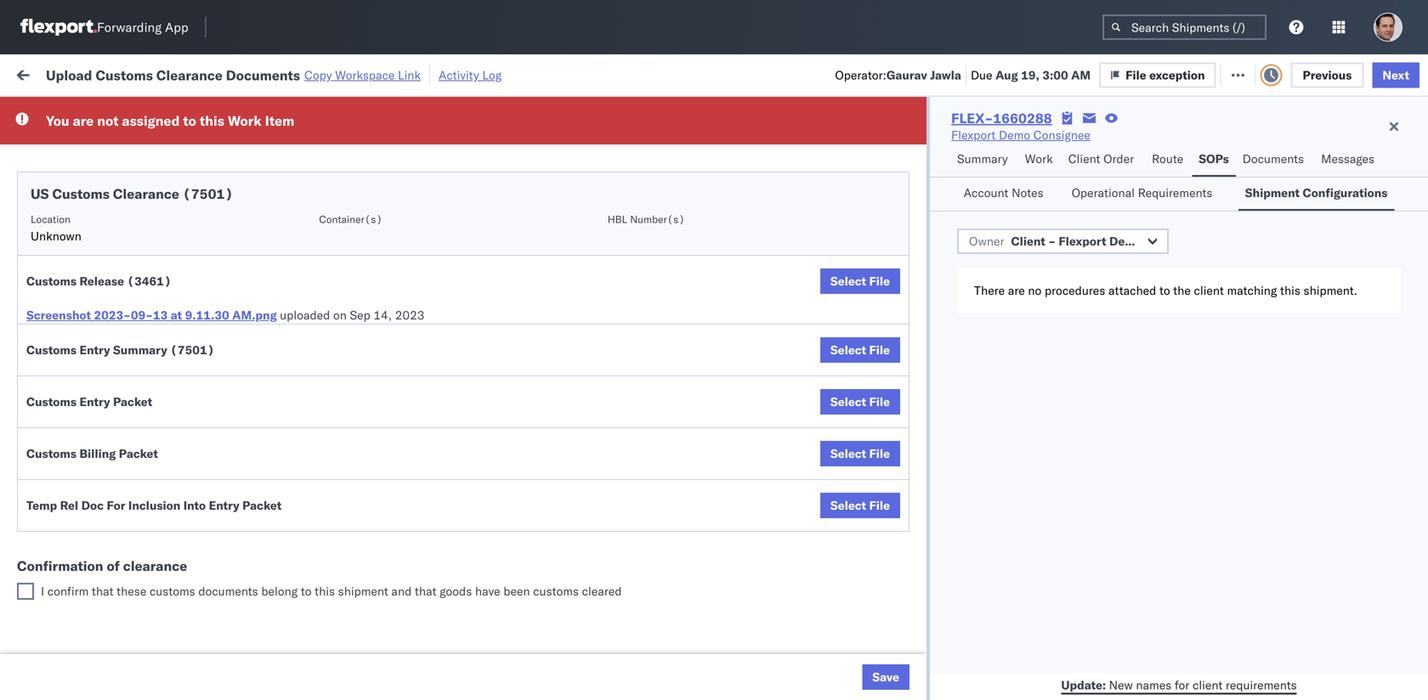 Task type: describe. For each thing, give the bounding box(es) containing it.
nyku9743990
[[1047, 132, 1131, 147]]

am for 2:59 am est, feb 28, 2023
[[303, 506, 322, 521]]

hbl number(s)
[[608, 213, 685, 226]]

1 horizontal spatial at
[[345, 66, 355, 81]]

2 bookings test consignee from the top
[[741, 431, 877, 446]]

customs up the customs billing packet at the bottom of page
[[26, 394, 77, 409]]

client for client order
[[1068, 151, 1101, 166]]

client name
[[631, 139, 688, 152]]

batch action button
[[1307, 61, 1419, 86]]

los for 1st confirm pickup from los angeles, ca button from the bottom
[[153, 385, 172, 400]]

import
[[143, 66, 182, 81]]

upload for customs
[[39, 235, 78, 250]]

customs up the screenshot
[[26, 274, 77, 289]]

from up clearance at left bottom
[[132, 534, 157, 549]]

0 vertical spatial upload
[[46, 67, 92, 84]]

account inside button
[[964, 185, 1009, 200]]

17, for ocean lcl
[[377, 132, 396, 147]]

schedule pickup from los angeles international airport
[[39, 160, 225, 192]]

resize handle column header for flex id
[[1019, 132, 1039, 701]]

0 vertical spatial on
[[423, 66, 437, 81]]

fcl
[[558, 581, 580, 596]]

6 ca from the top
[[39, 589, 55, 604]]

schedule pickup from los angeles international airport link
[[39, 159, 241, 193]]

1 vertical spatial 3:00
[[274, 244, 300, 259]]

los for schedule pickup from los angeles international airport button
[[160, 160, 179, 175]]

ocean lcl for honeywell
[[520, 319, 579, 334]]

hbl
[[608, 213, 628, 226]]

workitem
[[19, 139, 63, 152]]

matching
[[1227, 283, 1277, 298]]

0 horizontal spatial summary
[[113, 343, 167, 358]]

clearance
[[123, 558, 187, 575]]

sep
[[350, 308, 370, 323]]

mar
[[353, 581, 376, 596]]

2023 right 14,
[[395, 308, 425, 323]]

documents for upload customs clearance documents
[[39, 252, 101, 267]]

account notes
[[964, 185, 1044, 200]]

entry for packet
[[79, 394, 110, 409]]

no
[[1028, 283, 1042, 298]]

1 schedule pickup from los angeles, ca link from the top
[[39, 272, 241, 306]]

summary button
[[951, 144, 1018, 177]]

import work button
[[136, 54, 221, 93]]

summary inside button
[[957, 151, 1008, 166]]

owner client - flexport demo consignee
[[969, 234, 1205, 249]]

appointment for 2nd schedule delivery appointment link from the top
[[139, 206, 209, 221]]

2 vertical spatial this
[[315, 584, 335, 599]]

and
[[391, 584, 412, 599]]

for
[[107, 498, 125, 513]]

documents
[[198, 584, 258, 599]]

schedule pickup from los angeles, ca for 2nd the schedule pickup from los angeles, ca button from the bottom
[[39, 534, 229, 566]]

feb up the 3:00 pm est, feb 20, 2023
[[353, 207, 373, 222]]

assigned
[[122, 112, 180, 129]]

clearance for upload customs clearance documents
[[132, 235, 186, 250]]

flexport. image
[[20, 19, 97, 36]]

1 vertical spatial of
[[107, 558, 120, 575]]

select for customs billing packet
[[831, 446, 866, 461]]

container numbers
[[1047, 132, 1093, 159]]

configurations
[[1303, 185, 1388, 200]]

1 3:30 pm est, feb 17, 2023 from the top
[[274, 170, 427, 184]]

28,
[[377, 506, 396, 521]]

international
[[39, 177, 108, 192]]

air for 3:30 pm est, feb 17, 2023
[[520, 170, 536, 184]]

angeles, for 2nd confirm pickup from los angeles, ca link from the bottom of the page
[[176, 347, 222, 362]]

packet for customs entry packet
[[113, 394, 152, 409]]

1 horizontal spatial 3:00
[[1043, 67, 1068, 82]]

my work
[[17, 62, 93, 85]]

est, down deadline button
[[324, 170, 350, 184]]

1 customs from the left
[[150, 584, 195, 599]]

1 horizontal spatial flexport
[[1059, 234, 1107, 249]]

save
[[873, 670, 900, 685]]

account notes button
[[957, 178, 1055, 211]]

4 bookings test consignee from the top
[[741, 656, 877, 671]]

pickup down upload customs clearance documents
[[92, 272, 129, 287]]

schedule for third schedule pickup from los angeles, ca link from the bottom of the page
[[39, 497, 89, 512]]

2023 right 28, at left
[[399, 506, 428, 521]]

4 ca from the top
[[39, 514, 55, 529]]

2 schedule pickup from los angeles, ca link from the top
[[39, 496, 241, 530]]

location
[[31, 213, 71, 226]]

been
[[504, 584, 530, 599]]

rel
[[60, 498, 78, 513]]

screenshot 2023-09-13 at 9.11.30 am.png uploaded on sep 14, 2023
[[26, 308, 425, 323]]

1 2001714 from the top
[[975, 170, 1027, 184]]

1660288
[[993, 110, 1052, 127]]

resize handle column header for mode
[[602, 132, 622, 701]]

message (10)
[[228, 66, 305, 81]]

jawla
[[930, 67, 962, 82]]

you are not assigned to this work item
[[46, 112, 294, 129]]

schedule for schedule pickup from los angeles international airport link
[[39, 160, 89, 175]]

customs down the screenshot
[[26, 343, 77, 358]]

10:30
[[274, 319, 307, 334]]

5 ca from the top
[[39, 551, 55, 566]]

from down 09-
[[125, 347, 150, 362]]

flex- for integration test account - western digital
[[939, 170, 975, 184]]

lcl for honeywell - test account
[[558, 319, 579, 334]]

the
[[1173, 283, 1191, 298]]

release
[[79, 274, 124, 289]]

llc
[[828, 132, 848, 147]]

doc
[[81, 498, 104, 513]]

flex-2150210
[[939, 244, 1027, 259]]

schedule delivery appointment for 2nd schedule delivery appointment link from the top
[[39, 206, 209, 221]]

est, down container(s)
[[324, 244, 350, 259]]

airport
[[111, 177, 149, 192]]

resize handle column header for container numbers
[[1129, 132, 1149, 701]]

container
[[1047, 132, 1093, 145]]

customs entry summary (7501)
[[26, 343, 215, 358]]

flxt00001977428a
[[1158, 282, 1275, 297]]

0 horizontal spatial work
[[185, 66, 214, 81]]

from right for
[[132, 497, 157, 512]]

upload customs clearance documents link
[[39, 234, 241, 268]]

pickup right confirm
[[92, 572, 129, 587]]

mode button
[[512, 135, 605, 152]]

from down upload customs clearance documents button at the top of page
[[132, 272, 157, 287]]

deadline button
[[265, 135, 435, 152]]

schedule for first schedule pickup from los angeles, ca link from the top
[[39, 272, 89, 287]]

187 on track
[[398, 66, 467, 81]]

2 confirm pickup from los angeles, ca link from the top
[[39, 384, 241, 418]]

schedule delivery appointment link for 10:30
[[39, 318, 209, 335]]

14,
[[374, 308, 392, 323]]

entry for summary
[[79, 343, 110, 358]]

select file button for temp rel doc for inclusion into entry packet
[[820, 493, 900, 519]]

filtered
[[17, 104, 58, 119]]

2 vertical spatial 17,
[[376, 207, 395, 222]]

resize handle column header for workitem
[[243, 132, 264, 701]]

2 vertical spatial packet
[[242, 498, 282, 513]]

confirm for 1st confirm pickup from los angeles, ca button from the bottom
[[39, 385, 83, 400]]

0 vertical spatial this
[[200, 112, 224, 129]]

10 resize handle column header from the left
[[1398, 132, 1418, 701]]

otter products, llc
[[741, 132, 848, 147]]

select for temp rel doc for inclusion into entry packet
[[831, 498, 866, 513]]

2 schedule delivery appointment link from the top
[[39, 205, 209, 222]]

lcl for otter products - test account
[[558, 132, 579, 147]]

pickup up confirmation of clearance
[[92, 534, 129, 549]]

2023 for 2:59 schedule delivery appointment link
[[399, 132, 428, 147]]

file for temp rel doc for inclusion into entry packet
[[869, 498, 890, 513]]

schedule delivery appointment button for 10:30 pm est, feb 21, 2023
[[39, 318, 209, 336]]

attached
[[1109, 283, 1157, 298]]

25,
[[384, 469, 402, 484]]

3 ocean from the top
[[520, 581, 555, 596]]

action
[[1370, 66, 1408, 81]]

Search Work text field
[[857, 61, 1043, 86]]

select file for temp rel doc for inclusion into entry packet
[[831, 498, 890, 513]]

2023 for 1st schedule pickup from los angeles, ca link from the bottom
[[393, 581, 422, 596]]

1 vertical spatial this
[[1280, 283, 1301, 298]]

4 schedule delivery appointment from the top
[[39, 655, 209, 670]]

2023 for schedule pickup from los angeles international airport link
[[398, 170, 427, 184]]

am for 2:59 am est, mar 3, 2023
[[303, 581, 322, 596]]

10:30 pm est, feb 21, 2023
[[274, 319, 435, 334]]

187
[[398, 66, 420, 81]]

2023 right container(s)
[[398, 207, 427, 222]]

1 confirm pickup from los angeles, ca button from the top
[[39, 346, 241, 382]]

from down the temp rel doc for inclusion into entry packet
[[132, 572, 157, 587]]

flex-1977428
[[939, 282, 1027, 297]]

2 western from the top
[[887, 207, 932, 222]]

2 vertical spatial work
[[1025, 151, 1053, 166]]

new
[[1109, 678, 1133, 693]]

clearance for upload customs clearance documents copy workspace link
[[156, 67, 223, 84]]

mbl/mawb
[[1158, 139, 1217, 152]]

id
[[933, 139, 943, 152]]

13
[[153, 308, 168, 323]]

3 resize handle column header from the left
[[491, 132, 512, 701]]

3:00 pm est, feb 20, 2023
[[274, 244, 427, 259]]

temp rel doc for inclusion into entry packet
[[26, 498, 282, 513]]

messages
[[1321, 151, 1375, 166]]

shipment.
[[1304, 283, 1358, 298]]

file for customs release (3461)
[[869, 274, 890, 289]]

resize handle column header for client name
[[712, 132, 733, 701]]

am right '19,'
[[1071, 67, 1091, 82]]

2 horizontal spatial to
[[1160, 283, 1170, 298]]

ocean for otter products - test account
[[520, 132, 555, 147]]

2:59 am est, mar 3, 2023
[[274, 581, 422, 596]]

select file button for customs release (3461)
[[820, 269, 900, 294]]

select file for customs release (3461)
[[831, 274, 890, 289]]

2 that from the left
[[415, 584, 437, 599]]

1 digital from the top
[[935, 170, 970, 184]]

est, right 'deadline'
[[325, 132, 351, 147]]

consignee inside flexport demo consignee 'link'
[[1034, 128, 1091, 142]]

(10)
[[275, 66, 305, 81]]

0 vertical spatial client
[[1194, 283, 1224, 298]]

schedule pickup from los angeles, ca for 3rd the schedule pickup from los angeles, ca button
[[39, 572, 229, 604]]

ocean fcl
[[520, 581, 580, 596]]

due
[[971, 67, 993, 82]]

1 vertical spatial work
[[228, 112, 262, 129]]

procedures
[[1045, 283, 1106, 298]]

flexport demo consignee
[[951, 128, 1091, 142]]

19,
[[1021, 67, 1040, 82]]

est, left mar
[[325, 581, 351, 596]]

1 bookings from the top
[[741, 357, 791, 372]]

next button
[[1372, 62, 1420, 88]]

upload customs clearance documents button
[[39, 234, 241, 270]]

delivery for schedule delivery appointment button related to 2:59 am est, feb 17, 2023
[[92, 131, 136, 146]]

route
[[1152, 151, 1184, 166]]

client order button
[[1062, 144, 1145, 177]]

2 flex-2001714 from the top
[[939, 207, 1027, 222]]

1 horizontal spatial client
[[1011, 234, 1046, 249]]

confirm pickup from los angeles, ca for first confirm pickup from los angeles, ca link from the bottom of the page
[[39, 385, 222, 417]]

pm for upload customs clearance documents
[[303, 244, 321, 259]]

2 bookings from the top
[[741, 431, 791, 446]]

est, down 12:00 pm est, feb 25, 2023
[[325, 506, 351, 521]]

pickup down customs entry summary (7501) in the left of the page
[[86, 385, 122, 400]]

delivery down these
[[92, 655, 136, 670]]

(7501) for us customs clearance (7501)
[[183, 185, 233, 202]]

work,
[[178, 105, 205, 118]]

i confirm that these customs documents belong to this shipment and that goods have been customs cleared
[[41, 584, 622, 599]]

requirements
[[1138, 185, 1213, 200]]

1 flex-2001714 from the top
[[939, 170, 1027, 184]]

copy workspace link button
[[304, 68, 421, 82]]

2:59 for 2:59 am est, feb 17, 2023
[[274, 132, 300, 147]]

activity log
[[439, 68, 502, 82]]

2 confirm pickup from los angeles, ca button from the top
[[39, 384, 241, 420]]

1 integration test account - western digital from the top
[[741, 170, 970, 184]]

4 schedule pickup from los angeles, ca link from the top
[[39, 571, 241, 605]]

angeles, for first confirm pickup from los angeles, ca link from the bottom of the page
[[176, 385, 222, 400]]

select file for customs entry packet
[[831, 394, 890, 409]]



Task type: vqa. For each thing, say whether or not it's contained in the screenshot.
third the Omkar Savant from the top of the page
no



Task type: locate. For each thing, give the bounding box(es) containing it.
1 vertical spatial documents
[[1243, 151, 1304, 166]]

2 resize handle column header from the left
[[432, 132, 452, 701]]

feb for upload customs clearance documents link at the top left
[[353, 244, 373, 259]]

confirm pickup from los angeles, ca link down customs entry summary (7501) in the left of the page
[[39, 384, 241, 418]]

confirm pickup from los angeles, ca link down 09-
[[39, 346, 241, 380]]

ca up the screenshot
[[39, 289, 55, 304]]

0 vertical spatial schedule pickup from los angeles, ca button
[[39, 272, 241, 307]]

integration test account - western digital
[[741, 170, 970, 184], [741, 207, 970, 222]]

0 vertical spatial western
[[887, 170, 932, 184]]

3:30 left container(s)
[[274, 207, 300, 222]]

0 horizontal spatial flexport
[[951, 128, 996, 142]]

5 resize handle column header from the left
[[712, 132, 733, 701]]

file for customs billing packet
[[869, 446, 890, 461]]

operator: gaurav jawla
[[835, 67, 962, 82]]

1 vertical spatial confirm pickup from los angeles, ca
[[39, 385, 222, 417]]

select file for customs entry summary (7501)
[[831, 343, 890, 358]]

4 schedule from the top
[[39, 272, 89, 287]]

upload down location
[[39, 235, 78, 250]]

1 select file from the top
[[831, 274, 890, 289]]

4 appointment from the top
[[139, 655, 209, 670]]

update:
[[1061, 678, 1106, 693]]

for for names
[[1175, 678, 1190, 693]]

1 vertical spatial flex-2001714
[[939, 207, 1027, 222]]

feb down deadline button
[[353, 170, 373, 184]]

2 integration test account - western digital from the top
[[741, 207, 970, 222]]

resize handle column header
[[243, 132, 264, 701], [432, 132, 452, 701], [491, 132, 512, 701], [602, 132, 622, 701], [712, 132, 733, 701], [883, 132, 903, 701], [1019, 132, 1039, 701], [1129, 132, 1149, 701], [1342, 132, 1362, 701], [1398, 132, 1418, 701]]

1 vertical spatial integration test account - western digital
[[741, 207, 970, 222]]

schedule for 2nd schedule delivery appointment link from the top
[[39, 206, 89, 221]]

1 horizontal spatial documents
[[226, 67, 300, 84]]

los up clearance at left bottom
[[160, 534, 179, 549]]

schedule inside schedule pickup from los angeles international airport
[[39, 160, 89, 175]]

pickup down upload proof of delivery 'button' at the bottom left
[[92, 497, 129, 512]]

los left into in the left of the page
[[160, 497, 179, 512]]

for for ready
[[162, 105, 176, 118]]

0 horizontal spatial that
[[92, 584, 114, 599]]

est, up the 3:00 pm est, feb 20, 2023
[[324, 207, 350, 222]]

3 schedule pickup from los angeles, ca button from the top
[[39, 571, 241, 607]]

3:30
[[274, 170, 300, 184], [274, 207, 300, 222]]

1 horizontal spatial that
[[415, 584, 437, 599]]

schedule delivery appointment for schedule delivery appointment link associated with 10:30
[[39, 318, 209, 333]]

1 mawb1234 from the top
[[1158, 170, 1224, 184]]

schedule for 2nd schedule pickup from los angeles, ca link from the bottom
[[39, 534, 89, 549]]

pickup inside schedule pickup from los angeles international airport
[[92, 160, 129, 175]]

2 select from the top
[[831, 343, 866, 358]]

los left the angeles on the left of page
[[160, 160, 179, 175]]

0 vertical spatial confirm
[[39, 347, 83, 362]]

3 schedule from the top
[[39, 206, 89, 221]]

location unknown
[[31, 213, 82, 244]]

0 vertical spatial packet
[[113, 394, 152, 409]]

of inside upload proof of delivery link
[[113, 468, 124, 483]]

los inside schedule pickup from los angeles international airport
[[160, 160, 179, 175]]

these
[[117, 584, 146, 599]]

select file button for customs entry summary (7501)
[[820, 338, 900, 363]]

0 vertical spatial schedule delivery appointment button
[[39, 131, 209, 149]]

1 ocean lcl from the top
[[520, 132, 579, 147]]

0 horizontal spatial on
[[333, 308, 347, 323]]

1 ocean from the top
[[520, 132, 555, 147]]

2 schedule delivery appointment button from the top
[[39, 205, 209, 224]]

forwarding app link
[[20, 19, 188, 36]]

shipment
[[338, 584, 388, 599]]

17, up 20,
[[376, 207, 395, 222]]

ca down temp
[[39, 514, 55, 529]]

1 2:59 from the top
[[274, 132, 300, 147]]

resize handle column header for consignee
[[883, 132, 903, 701]]

feb left 28, at left
[[353, 506, 374, 521]]

there
[[974, 283, 1005, 298]]

delivery up the temp rel doc for inclusion into entry packet
[[127, 468, 170, 483]]

1 schedule from the top
[[39, 131, 89, 146]]

los up 13
[[160, 272, 179, 287]]

clearance for us customs clearance (7501)
[[113, 185, 179, 202]]

pm for schedule delivery appointment
[[310, 319, 329, 334]]

3 ca from the top
[[39, 402, 55, 417]]

customs up release
[[81, 235, 129, 250]]

los down 13
[[153, 347, 172, 362]]

0 vertical spatial are
[[73, 112, 94, 129]]

4 select file button from the top
[[820, 441, 900, 467]]

1 that from the left
[[92, 584, 114, 599]]

feb left 20,
[[353, 244, 373, 259]]

2 digital from the top
[[935, 207, 970, 222]]

client right "the"
[[1194, 283, 1224, 298]]

2:59 for 2:59 am est, feb 28, 2023
[[274, 506, 300, 521]]

3 bookings from the top
[[741, 506, 791, 521]]

2 vertical spatial air
[[520, 469, 536, 484]]

demo up 'attached'
[[1110, 234, 1143, 249]]

on left sep
[[333, 308, 347, 323]]

entry right into in the left of the page
[[209, 498, 240, 513]]

1 vertical spatial 17,
[[376, 170, 395, 184]]

flex-1988285
[[939, 132, 1027, 147]]

schedule delivery appointment down these
[[39, 655, 209, 670]]

1 horizontal spatial for
[[1175, 678, 1190, 693]]

1 vertical spatial digital
[[935, 207, 970, 222]]

2 confirm from the top
[[39, 385, 83, 400]]

schedule delivery appointment link down us customs clearance (7501)
[[39, 205, 209, 222]]

3 schedule delivery appointment from the top
[[39, 318, 209, 333]]

previous button
[[1291, 62, 1364, 88]]

confirm up the customs billing packet at the bottom of page
[[39, 385, 83, 400]]

blocked,
[[208, 105, 251, 118]]

schedule delivery appointment up customs entry summary (7501) in the left of the page
[[39, 318, 209, 333]]

angeles, for 2nd schedule pickup from los angeles, ca link from the bottom
[[182, 534, 229, 549]]

2 vertical spatial schedule pickup from los angeles, ca button
[[39, 571, 241, 607]]

2 vertical spatial to
[[301, 584, 312, 599]]

link
[[398, 68, 421, 82]]

2:59 for 2:59 am est, mar 3, 2023
[[274, 581, 300, 596]]

client left requirements
[[1193, 678, 1223, 693]]

2023 for upload proof of delivery link at the left
[[405, 469, 435, 484]]

7 schedule from the top
[[39, 534, 89, 549]]

3 schedule delivery appointment button from the top
[[39, 318, 209, 336]]

2 confirm pickup from los angeles, ca from the top
[[39, 385, 222, 417]]

2 schedule pickup from los angeles, ca button from the top
[[39, 533, 241, 569]]

schedule for 2:59 schedule delivery appointment link
[[39, 131, 89, 146]]

1 confirm pickup from los angeles, ca from the top
[[39, 347, 222, 379]]

select file for customs billing packet
[[831, 446, 890, 461]]

this left in
[[200, 112, 224, 129]]

flex-2001714 up owner
[[939, 207, 1027, 222]]

(7501)
[[183, 185, 233, 202], [170, 343, 215, 358]]

proof
[[81, 468, 110, 483]]

0 vertical spatial integration test account - western digital
[[741, 170, 970, 184]]

2 3:30 pm est, feb 17, 2023 from the top
[[274, 207, 427, 222]]

for right the names
[[1175, 678, 1190, 693]]

2 lcl from the top
[[558, 319, 579, 334]]

0 horizontal spatial to
[[183, 112, 196, 129]]

09-
[[131, 308, 153, 323]]

feb left 21,
[[360, 319, 381, 334]]

(7501) down 9.11.30
[[170, 343, 215, 358]]

2 air from the top
[[520, 244, 536, 259]]

9 resize handle column header from the left
[[1342, 132, 1362, 701]]

2 3:30 from the top
[[274, 207, 300, 222]]

delivery down 'not'
[[92, 131, 136, 146]]

schedule left 2023-
[[39, 318, 89, 333]]

appointment down the 'you are not assigned to this work item'
[[139, 131, 209, 146]]

1 vertical spatial confirm pickup from los angeles, ca button
[[39, 384, 241, 420]]

0 vertical spatial entry
[[79, 343, 110, 358]]

summary down flex-1988285
[[957, 151, 1008, 166]]

2 ocean from the top
[[520, 319, 555, 334]]

2 select file from the top
[[831, 343, 890, 358]]

2023 right 20,
[[398, 244, 427, 259]]

appointment down '(3461)'
[[139, 318, 209, 333]]

0 horizontal spatial customs
[[150, 584, 195, 599]]

3:00 right '19,'
[[1043, 67, 1068, 82]]

1 vertical spatial clearance
[[113, 185, 179, 202]]

3 bookings test consignee from the top
[[741, 506, 877, 521]]

schedule pickup from los angeles, ca for 1st the schedule pickup from los angeles, ca button from the top
[[39, 272, 229, 304]]

4 schedule pickup from los angeles, ca from the top
[[39, 572, 229, 604]]

at left risk
[[345, 66, 355, 81]]

778 at risk
[[319, 66, 378, 81]]

None checkbox
[[17, 583, 34, 600]]

clearance
[[156, 67, 223, 84], [113, 185, 179, 202], [132, 235, 186, 250]]

2 ca from the top
[[39, 364, 55, 379]]

1 vertical spatial summary
[[113, 343, 167, 358]]

are for there
[[1008, 283, 1025, 298]]

schedule left these
[[39, 572, 89, 587]]

operational
[[1072, 185, 1135, 200]]

packet for customs billing packet
[[119, 446, 158, 461]]

7 resize handle column header from the left
[[1019, 132, 1039, 701]]

client order
[[1068, 151, 1134, 166]]

1 air from the top
[[520, 170, 536, 184]]

5 select file button from the top
[[820, 493, 900, 519]]

3 schedule delivery appointment link from the top
[[39, 318, 209, 335]]

1 horizontal spatial to
[[301, 584, 312, 599]]

schedule delivery appointment link
[[39, 131, 209, 148], [39, 205, 209, 222], [39, 318, 209, 335]]

file exception
[[1139, 66, 1218, 81], [1126, 67, 1205, 82]]

customs up location
[[52, 185, 110, 202]]

file exception button
[[1112, 61, 1229, 86], [1112, 61, 1229, 86], [1099, 62, 1216, 88], [1099, 62, 1216, 88]]

upload inside 'button'
[[39, 468, 78, 483]]

upload for proof
[[39, 468, 78, 483]]

client right owner
[[1011, 234, 1046, 249]]

save button
[[862, 665, 910, 690]]

confirmation of clearance
[[17, 558, 187, 575]]

17, for air
[[376, 170, 395, 184]]

file for customs entry summary (7501)
[[869, 343, 890, 358]]

resize handle column header for deadline
[[432, 132, 452, 701]]

2 vertical spatial entry
[[209, 498, 240, 513]]

numbers inside container numbers
[[1047, 146, 1090, 159]]

customs down clearance at left bottom
[[150, 584, 195, 599]]

schedule pickup from los angeles international airport button
[[39, 159, 241, 195]]

2 customs from the left
[[533, 584, 579, 599]]

1 vertical spatial are
[[1008, 283, 1025, 298]]

2:59 right "documents" on the left of the page
[[274, 581, 300, 596]]

angeles, for third schedule pickup from los angeles, ca link from the bottom of the page
[[182, 497, 229, 512]]

1 schedule delivery appointment link from the top
[[39, 131, 209, 148]]

5 select file from the top
[[831, 498, 890, 513]]

bookings test consignee
[[741, 357, 877, 372], [741, 431, 877, 446], [741, 506, 877, 521], [741, 656, 877, 671]]

customs up :
[[96, 67, 153, 84]]

778
[[319, 66, 342, 81]]

log
[[482, 68, 502, 82]]

1 select file button from the top
[[820, 269, 900, 294]]

message
[[228, 66, 275, 81]]

2001714
[[975, 170, 1027, 184], [975, 207, 1027, 222]]

pm right 12:00
[[310, 469, 329, 484]]

1 schedule pickup from los angeles, ca from the top
[[39, 272, 229, 304]]

flexport up maeu1234567
[[1059, 234, 1107, 249]]

2 vertical spatial documents
[[39, 252, 101, 267]]

schedule down proof on the left of the page
[[39, 497, 89, 512]]

0 vertical spatial at
[[345, 66, 355, 81]]

pickup
[[92, 160, 129, 175], [92, 272, 129, 287], [86, 347, 122, 362], [86, 385, 122, 400], [92, 497, 129, 512], [92, 534, 129, 549], [92, 572, 129, 587]]

2 schedule from the top
[[39, 160, 89, 175]]

0 vertical spatial 3:00
[[1043, 67, 1068, 82]]

los for 2nd the schedule pickup from los angeles, ca button from the bottom
[[160, 534, 179, 549]]

upload
[[46, 67, 92, 84], [39, 235, 78, 250], [39, 468, 78, 483]]

pm for schedule pickup from los angeles international airport
[[303, 170, 321, 184]]

8 schedule from the top
[[39, 572, 89, 587]]

0 horizontal spatial for
[[162, 105, 176, 118]]

air for 3:00 pm est, feb 20, 2023
[[520, 244, 536, 259]]

are for you
[[73, 112, 94, 129]]

17, down deadline button
[[376, 170, 395, 184]]

1 vertical spatial flexport
[[1059, 234, 1107, 249]]

flex-1660288
[[951, 110, 1052, 127]]

schedule delivery appointment link for 2:59
[[39, 131, 209, 148]]

confirm for first confirm pickup from los angeles, ca button
[[39, 347, 83, 362]]

0 vertical spatial air
[[520, 170, 536, 184]]

0 horizontal spatial are
[[73, 112, 94, 129]]

0 vertical spatial confirm pickup from los angeles, ca link
[[39, 346, 241, 380]]

1 vertical spatial to
[[1160, 283, 1170, 298]]

you
[[46, 112, 69, 129]]

upload proof of delivery
[[39, 468, 170, 483]]

flex
[[911, 139, 930, 152]]

1 schedule delivery appointment button from the top
[[39, 131, 209, 149]]

2001714 up account notes
[[975, 170, 1027, 184]]

0 vertical spatial demo
[[999, 128, 1031, 142]]

delivery for schedule delivery appointment button for 10:30 pm est, feb 21, 2023
[[92, 318, 136, 333]]

1 horizontal spatial summary
[[957, 151, 1008, 166]]

1 confirm pickup from los angeles, ca link from the top
[[39, 346, 241, 380]]

route button
[[1145, 144, 1192, 177]]

1 vertical spatial at
[[171, 308, 182, 323]]

feb for schedule delivery appointment link associated with 10:30
[[360, 319, 381, 334]]

schedule delivery appointment down us customs clearance (7501)
[[39, 206, 209, 221]]

angeles
[[182, 160, 225, 175]]

schedule for 1st schedule pickup from los angeles, ca link from the bottom
[[39, 572, 89, 587]]

0 vertical spatial digital
[[935, 170, 970, 184]]

0 vertical spatial 3:30 pm est, feb 17, 2023
[[274, 170, 427, 184]]

in
[[253, 105, 263, 118]]

0 vertical spatial ocean lcl
[[520, 132, 579, 147]]

los for first confirm pickup from los angeles, ca button
[[153, 347, 172, 362]]

1 vertical spatial confirm pickup from los angeles, ca link
[[39, 384, 241, 418]]

schedule delivery appointment button for 2:59 am est, feb 17, 2023
[[39, 131, 209, 149]]

integration
[[741, 170, 800, 184], [741, 207, 800, 222], [631, 244, 690, 259], [741, 244, 800, 259], [631, 469, 690, 484], [741, 469, 800, 484]]

messages button
[[1314, 144, 1384, 177]]

2023 for upload customs clearance documents link at the top left
[[398, 244, 427, 259]]

are left no
[[1008, 283, 1025, 298]]

packet down 12:00
[[242, 498, 282, 513]]

feb for 2:59 schedule delivery appointment link
[[353, 132, 374, 147]]

appointment for 2:59 schedule delivery appointment link
[[139, 131, 209, 146]]

pm down 'deadline'
[[303, 170, 321, 184]]

customs left billing
[[26, 446, 77, 461]]

flex- for honeywell - test account
[[939, 282, 975, 297]]

consignee inside 'consignee' button
[[741, 139, 790, 152]]

my
[[17, 62, 44, 85]]

0 horizontal spatial documents
[[39, 252, 101, 267]]

1 appointment from the top
[[139, 131, 209, 146]]

8 resize handle column header from the left
[[1129, 132, 1149, 701]]

schedule delivery appointment button down 'not'
[[39, 131, 209, 149]]

0 vertical spatial of
[[113, 468, 124, 483]]

schedule delivery appointment for 2:59 schedule delivery appointment link
[[39, 131, 209, 146]]

ocean for honeywell - test account
[[520, 319, 555, 334]]

ca up i
[[39, 551, 55, 566]]

3 appointment from the top
[[139, 318, 209, 333]]

that down confirmation of clearance
[[92, 584, 114, 599]]

2 mawb1234 from the top
[[1158, 207, 1224, 222]]

schedule for schedule delivery appointment link associated with 10:30
[[39, 318, 89, 333]]

from inside schedule pickup from los angeles international airport
[[132, 160, 157, 175]]

customs
[[96, 67, 153, 84], [52, 185, 110, 202], [81, 235, 129, 250], [26, 274, 77, 289], [26, 343, 77, 358], [26, 394, 77, 409], [26, 446, 77, 461]]

1 vertical spatial 3:30
[[274, 207, 300, 222]]

appointment down us customs clearance (7501)
[[139, 206, 209, 221]]

ocean lcl for otter
[[520, 132, 579, 147]]

am for 2:59 am est, feb 17, 2023
[[303, 132, 322, 147]]

pm up the 3:00 pm est, feb 20, 2023
[[303, 207, 321, 222]]

6 schedule from the top
[[39, 497, 89, 512]]

1 vertical spatial 2:59
[[274, 506, 300, 521]]

1 vertical spatial client
[[1193, 678, 1223, 693]]

client down nyku9743990
[[1068, 151, 1101, 166]]

1 schedule pickup from los angeles, ca button from the top
[[39, 272, 241, 307]]

1 horizontal spatial are
[[1008, 283, 1025, 298]]

this right matching
[[1280, 283, 1301, 298]]

1 horizontal spatial demo
[[1110, 234, 1143, 249]]

select file button for customs billing packet
[[820, 441, 900, 467]]

0 vertical spatial 2:59
[[274, 132, 300, 147]]

angeles, for 1st schedule pickup from los angeles, ca link from the bottom
[[182, 572, 229, 587]]

0 horizontal spatial at
[[171, 308, 182, 323]]

due aug 19, 3:00 am
[[971, 67, 1091, 82]]

2 horizontal spatial client
[[1068, 151, 1101, 166]]

entry up the customs billing packet at the bottom of page
[[79, 394, 110, 409]]

ag
[[797, 244, 814, 259], [908, 244, 924, 259], [797, 469, 814, 484], [908, 469, 924, 484]]

2 2:59 from the top
[[274, 506, 300, 521]]

otter for otter products - test account
[[631, 132, 659, 147]]

screenshot
[[26, 308, 91, 323]]

est, up the 2:59 am est, feb 28, 2023
[[331, 469, 357, 484]]

demo inside 'link'
[[999, 128, 1031, 142]]

summary
[[957, 151, 1008, 166], [113, 343, 167, 358]]

operator:
[[835, 67, 887, 82]]

are
[[73, 112, 94, 129], [1008, 283, 1025, 298]]

3 2:59 from the top
[[274, 581, 300, 596]]

1 horizontal spatial otter
[[741, 132, 769, 147]]

1 bookings test consignee from the top
[[741, 357, 877, 372]]

on
[[423, 66, 437, 81], [333, 308, 347, 323]]

0 vertical spatial (7501)
[[183, 185, 233, 202]]

17, down workspace in the top of the page
[[377, 132, 396, 147]]

1 vertical spatial for
[[1175, 678, 1190, 693]]

3 select from the top
[[831, 394, 866, 409]]

2023 right 25,
[[405, 469, 435, 484]]

file for customs entry packet
[[869, 394, 890, 409]]

1 vertical spatial mawb1234
[[1158, 207, 1224, 222]]

flex-1660288 link
[[951, 110, 1052, 127]]

numbers for container numbers
[[1047, 146, 1090, 159]]

2023 right 21,
[[405, 319, 435, 334]]

0 vertical spatial confirm pickup from los angeles, ca
[[39, 347, 222, 379]]

2:59 down item
[[274, 132, 300, 147]]

4 select from the top
[[831, 446, 866, 461]]

4 resize handle column header from the left
[[602, 132, 622, 701]]

delivery
[[92, 131, 136, 146], [92, 206, 136, 221], [92, 318, 136, 333], [127, 468, 170, 483], [92, 655, 136, 670]]

name
[[661, 139, 688, 152]]

2 2001714 from the top
[[975, 207, 1027, 222]]

0 vertical spatial mawb1234
[[1158, 170, 1224, 184]]

feb for schedule pickup from los angeles international airport link
[[353, 170, 373, 184]]

1 vertical spatial schedule pickup from los angeles, ca button
[[39, 533, 241, 569]]

customs inside upload customs clearance documents
[[81, 235, 129, 250]]

0 horizontal spatial otter
[[631, 132, 659, 147]]

feb left 25,
[[360, 469, 381, 484]]

flexport inside 'link'
[[951, 128, 996, 142]]

to right "belong"
[[301, 584, 312, 599]]

update: new names for client requirements
[[1061, 678, 1297, 693]]

that right and
[[415, 584, 437, 599]]

1 western from the top
[[887, 170, 932, 184]]

est, left 14,
[[331, 319, 357, 334]]

at right 13
[[171, 308, 182, 323]]

forwarding app
[[97, 19, 188, 35]]

upload up by:
[[46, 67, 92, 84]]

clearance inside upload customs clearance documents
[[132, 235, 186, 250]]

1 horizontal spatial customs
[[533, 584, 579, 599]]

numbers for mbl/mawb numbers
[[1220, 139, 1262, 152]]

0 vertical spatial flexport
[[951, 128, 996, 142]]

1 vertical spatial schedule delivery appointment button
[[39, 205, 209, 224]]

3:30 down 'deadline'
[[274, 170, 300, 184]]

1 ca from the top
[[39, 289, 55, 304]]

pm for upload proof of delivery
[[310, 469, 329, 484]]

upload up rel
[[39, 468, 78, 483]]

flexport
[[951, 128, 996, 142], [1059, 234, 1107, 249]]

0 horizontal spatial client
[[631, 139, 658, 152]]

confirm down the screenshot
[[39, 347, 83, 362]]

los right these
[[160, 572, 179, 587]]

2023 for schedule delivery appointment link associated with 10:30
[[405, 319, 435, 334]]

0 vertical spatial summary
[[957, 151, 1008, 166]]

air for 12:00 pm est, feb 25, 2023
[[520, 469, 536, 484]]

confirm
[[47, 584, 89, 599]]

client
[[1194, 283, 1224, 298], [1193, 678, 1223, 693]]

documents inside "documents" button
[[1243, 151, 1304, 166]]

sops button
[[1192, 144, 1236, 177]]

from down customs entry summary (7501) in the left of the page
[[125, 385, 150, 400]]

confirm pickup from los angeles, ca button down customs entry summary (7501) in the left of the page
[[39, 384, 241, 420]]

2:59
[[274, 132, 300, 147], [274, 506, 300, 521], [274, 581, 300, 596]]

1 schedule delivery appointment from the top
[[39, 131, 209, 146]]

3 schedule pickup from los angeles, ca link from the top
[[39, 533, 241, 568]]

integration test account - on ag
[[631, 244, 814, 259], [741, 244, 924, 259], [631, 469, 814, 484], [741, 469, 924, 484]]

5 schedule from the top
[[39, 318, 89, 333]]

1 3:30 from the top
[[274, 170, 300, 184]]

appointment for schedule delivery appointment link associated with 10:30
[[139, 318, 209, 333]]

1 vertical spatial air
[[520, 244, 536, 259]]

there are no procedures attached to the client matching this shipment.
[[974, 283, 1358, 298]]

2 vertical spatial schedule delivery appointment button
[[39, 318, 209, 336]]

pickup down 2023-
[[86, 347, 122, 362]]

1 vertical spatial western
[[887, 207, 932, 222]]

filtered by:
[[17, 104, 78, 119]]

1 otter from the left
[[631, 132, 659, 147]]

0 vertical spatial lcl
[[558, 132, 579, 147]]

to right assigned
[[183, 112, 196, 129]]

angeles, for first schedule pickup from los angeles, ca link from the top
[[182, 272, 229, 287]]

documents for upload customs clearance documents copy workspace link
[[226, 67, 300, 84]]

flexport up summary button
[[951, 128, 996, 142]]

operational requirements button
[[1065, 178, 1228, 211]]

delivery inside 'button'
[[127, 468, 170, 483]]

1 vertical spatial demo
[[1110, 234, 1143, 249]]

select for customs entry summary (7501)
[[831, 343, 866, 358]]

los down customs entry summary (7501) in the left of the page
[[153, 385, 172, 400]]

2 ocean lcl from the top
[[520, 319, 579, 334]]

flex- for otter products, llc
[[939, 132, 975, 147]]

2001714 down account notes
[[975, 207, 1027, 222]]

client for client name
[[631, 139, 658, 152]]

0 vertical spatial documents
[[226, 67, 300, 84]]

documents inside upload customs clearance documents
[[39, 252, 101, 267]]

confirm
[[39, 347, 83, 362], [39, 385, 83, 400]]

pickup up airport
[[92, 160, 129, 175]]

1 vertical spatial 3:30 pm est, feb 17, 2023
[[274, 207, 427, 222]]

on right link
[[423, 66, 437, 81]]

3 select file button from the top
[[820, 389, 900, 415]]

3 air from the top
[[520, 469, 536, 484]]

0 horizontal spatial 3:00
[[274, 244, 300, 259]]

1977428
[[975, 282, 1027, 297]]

2150210
[[975, 244, 1027, 259]]

app
[[165, 19, 188, 35]]

documents up shipment
[[1243, 151, 1304, 166]]

ca up the customs billing packet at the bottom of page
[[39, 402, 55, 417]]

western
[[887, 170, 932, 184], [887, 207, 932, 222]]

upload inside upload customs clearance documents
[[39, 235, 78, 250]]

mode
[[520, 139, 546, 152]]

2 otter from the left
[[741, 132, 769, 147]]

container numbers button
[[1039, 128, 1132, 159]]

numbers inside button
[[1220, 139, 1262, 152]]

3:00
[[1043, 67, 1068, 82], [274, 244, 300, 259]]

import work
[[143, 66, 214, 81]]

1 vertical spatial ocean
[[520, 319, 555, 334]]

2 horizontal spatial documents
[[1243, 151, 1304, 166]]

select file button for customs entry packet
[[820, 389, 900, 415]]

select file button
[[820, 269, 900, 294], [820, 338, 900, 363], [820, 389, 900, 415], [820, 441, 900, 467], [820, 493, 900, 519]]

otter for otter products, llc
[[741, 132, 769, 147]]

0 vertical spatial 3:30
[[274, 170, 300, 184]]

1 horizontal spatial work
[[228, 112, 262, 129]]

lcl
[[558, 132, 579, 147], [558, 319, 579, 334]]

-
[[713, 132, 721, 147], [877, 170, 884, 184], [877, 207, 884, 222], [1049, 234, 1056, 249], [766, 244, 774, 259], [877, 244, 884, 259], [801, 282, 808, 297], [690, 319, 697, 334], [801, 319, 808, 334], [801, 394, 808, 409], [766, 469, 774, 484], [877, 469, 884, 484]]

notes
[[1012, 185, 1044, 200]]

2 appointment from the top
[[139, 206, 209, 221]]

that
[[92, 584, 114, 599], [415, 584, 437, 599]]

1 horizontal spatial on
[[423, 66, 437, 81]]

1 vertical spatial upload
[[39, 235, 78, 250]]

of right proof on the left of the page
[[113, 468, 124, 483]]

2 schedule delivery appointment from the top
[[39, 206, 209, 221]]

client name button
[[622, 135, 716, 152]]

Search Shipments (/) text field
[[1103, 14, 1267, 40]]

0 vertical spatial 17,
[[377, 132, 396, 147]]

los for 1st the schedule pickup from los angeles, ca button from the top
[[160, 272, 179, 287]]

client left name
[[631, 139, 658, 152]]

confirm pickup from los angeles, ca for 2nd confirm pickup from los angeles, ca link from the bottom of the page
[[39, 347, 222, 379]]

number(s)
[[630, 213, 685, 226]]

1 horizontal spatial this
[[315, 584, 335, 599]]

mbl/mawb numbers
[[1158, 139, 1262, 152]]

feb for upload proof of delivery link at the left
[[360, 469, 381, 484]]

0 vertical spatial to
[[183, 112, 196, 129]]

4 select file from the top
[[831, 446, 890, 461]]

4 bookings from the top
[[741, 656, 791, 671]]

3 select file from the top
[[831, 394, 890, 409]]

1 vertical spatial 2001714
[[975, 207, 1027, 222]]

2 schedule pickup from los angeles, ca from the top
[[39, 497, 229, 529]]

9 schedule from the top
[[39, 655, 89, 670]]

1 select from the top
[[831, 274, 866, 289]]

otter left name
[[631, 132, 659, 147]]

pm
[[303, 170, 321, 184], [303, 207, 321, 222], [303, 244, 321, 259], [310, 319, 329, 334], [310, 469, 329, 484]]

schedule delivery appointment button up customs entry summary (7501) in the left of the page
[[39, 318, 209, 336]]

2 select file button from the top
[[820, 338, 900, 363]]

0 vertical spatial schedule delivery appointment link
[[39, 131, 209, 148]]

select for customs release (3461)
[[831, 274, 866, 289]]

12:00
[[274, 469, 307, 484]]

work
[[185, 66, 214, 81], [228, 112, 262, 129], [1025, 151, 1053, 166]]



